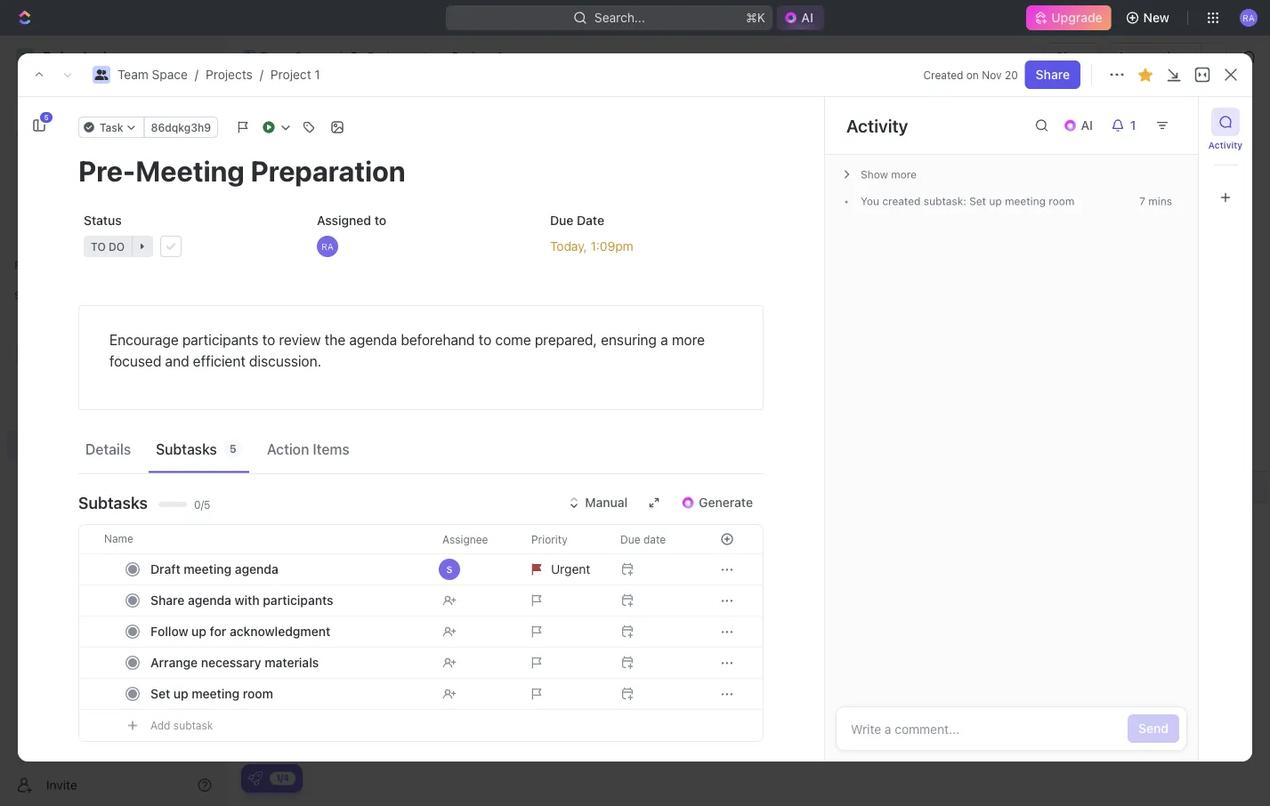 Task type: locate. For each thing, give the bounding box(es) containing it.
1 horizontal spatial set up meeting room link
[[969, 195, 1075, 207]]

1 horizontal spatial team space
[[260, 49, 330, 64]]

1 vertical spatial activity
[[1208, 140, 1243, 150]]

tree
[[7, 310, 219, 550]]

name
[[104, 533, 133, 545]]

due inside dropdown button
[[620, 533, 640, 546]]

1 horizontal spatial up
[[192, 624, 207, 639]]

1 vertical spatial participants
[[263, 593, 333, 608]]

new
[[1143, 10, 1170, 25]]

for
[[210, 624, 226, 639]]

0 vertical spatial more
[[891, 168, 917, 181]]

share up 'follow'
[[150, 593, 185, 608]]

add task
[[1141, 114, 1195, 129], [320, 341, 372, 356], [320, 511, 372, 526]]

ai left 1 dropdown button
[[1081, 118, 1093, 133]]

2 vertical spatial add task button
[[312, 508, 379, 529]]

2 vertical spatial team
[[43, 347, 74, 361]]

1 horizontal spatial space
[[152, 67, 188, 82]]

set up meeting room link down arrange necessary materials link
[[146, 681, 428, 707]]

favorites
[[14, 259, 61, 271]]

arrange necessary materials link
[[146, 650, 428, 676]]

agenda up the with on the left
[[235, 562, 278, 577]]

0 horizontal spatial projects link
[[53, 370, 169, 399]]

spaces
[[14, 289, 52, 302]]

0 vertical spatial room
[[1049, 195, 1075, 207]]

task down home link
[[100, 121, 123, 133]]

s button
[[432, 554, 521, 586]]

0 horizontal spatial due
[[550, 213, 574, 228]]

0 horizontal spatial ai
[[802, 10, 814, 25]]

s
[[447, 564, 452, 575]]

0 vertical spatial agenda
[[349, 332, 397, 348]]

0 horizontal spatial ra button
[[312, 231, 530, 263]]

team inside sidebar "navigation"
[[43, 347, 74, 361]]

0 horizontal spatial more
[[672, 332, 705, 348]]

agenda down draft meeting agenda
[[188, 593, 231, 608]]

20
[[1005, 69, 1018, 81]]

1 vertical spatial room
[[243, 687, 273, 701]]

7
[[1139, 195, 1145, 207]]

team space link
[[238, 46, 335, 68], [117, 67, 188, 82], [43, 340, 215, 368]]

send
[[1138, 721, 1169, 736]]

acknowledgment
[[230, 624, 330, 639]]

more up created
[[891, 168, 917, 181]]

project
[[452, 49, 494, 64], [270, 67, 311, 82], [270, 106, 350, 136]]

room down show more dropdown button
[[1049, 195, 1075, 207]]

upgrade
[[1051, 10, 1102, 25]]

1 vertical spatial ai
[[1081, 118, 1093, 133]]

2 vertical spatial add task
[[320, 511, 372, 526]]

1 vertical spatial project 1
[[270, 106, 372, 136]]

0 horizontal spatial team
[[43, 347, 74, 361]]

task sidebar navigation tab list
[[1206, 108, 1245, 212]]

ai button
[[777, 5, 824, 30], [1056, 111, 1104, 140]]

0 horizontal spatial activity
[[846, 115, 908, 136]]

share inside share agenda with participants link
[[150, 593, 185, 608]]

2 horizontal spatial space
[[294, 49, 330, 64]]

to
[[374, 213, 386, 228], [91, 240, 106, 253], [262, 332, 275, 348], [479, 332, 491, 348]]

activity inside task sidebar content "section"
[[846, 115, 908, 136]]

1 horizontal spatial ra
[[1243, 12, 1255, 23]]

0 horizontal spatial space
[[77, 347, 113, 361]]

1 horizontal spatial due
[[620, 533, 640, 546]]

2 horizontal spatial team
[[260, 49, 291, 64]]

1
[[497, 49, 503, 64], [315, 67, 320, 82], [355, 106, 367, 136], [1130, 118, 1136, 133]]

nov
[[982, 69, 1002, 81]]

room down arrange necessary materials
[[243, 687, 273, 701]]

1 vertical spatial due
[[620, 533, 640, 546]]

1 horizontal spatial room
[[1049, 195, 1075, 207]]

prepared,
[[535, 332, 597, 348]]

in progress
[[291, 252, 363, 265]]

1 horizontal spatial participants
[[263, 593, 333, 608]]

meeting down necessary
[[192, 687, 240, 701]]

ai button right ⌘k
[[777, 5, 824, 30]]

agenda
[[349, 332, 397, 348], [235, 562, 278, 577], [188, 593, 231, 608]]

team right user group image
[[260, 49, 291, 64]]

2 vertical spatial share
[[150, 593, 185, 608]]

0 vertical spatial set
[[969, 195, 986, 207]]

favorites button
[[7, 255, 68, 276]]

1 horizontal spatial ai button
[[1056, 111, 1104, 140]]

the
[[325, 332, 345, 348]]

meeting down show more dropdown button
[[1005, 195, 1046, 207]]

new button
[[1118, 4, 1180, 32]]

ai right ⌘k
[[802, 10, 814, 25]]

/
[[338, 49, 342, 64], [422, 49, 426, 64], [195, 67, 198, 82], [260, 67, 263, 82]]

1 vertical spatial team
[[117, 67, 148, 82]]

0 horizontal spatial up
[[173, 687, 188, 701]]

0 vertical spatial ra button
[[1234, 4, 1263, 32]]

manual button
[[560, 489, 638, 517], [560, 489, 638, 517]]

5 left action
[[229, 443, 237, 455]]

0 vertical spatial activity
[[846, 115, 908, 136]]

up left for
[[192, 624, 207, 639]]

0 vertical spatial set up meeting room link
[[969, 195, 1075, 207]]

subtasks up name
[[78, 493, 148, 512]]

1 vertical spatial subtasks
[[78, 493, 148, 512]]

draft meeting agenda link
[[146, 557, 428, 583]]

team right team space, , element at the top
[[43, 347, 74, 361]]

space up 86dqkg3h9
[[152, 67, 188, 82]]

up up add subtask
[[173, 687, 188, 701]]

0 vertical spatial up
[[989, 195, 1002, 207]]

0 vertical spatial participants
[[182, 332, 259, 348]]

1:09
[[590, 239, 615, 253]]

date
[[643, 533, 666, 546]]

1 vertical spatial add task
[[320, 341, 372, 356]]

0 horizontal spatial projects
[[53, 377, 100, 392]]

2 horizontal spatial projects
[[367, 49, 414, 64]]

more right a
[[672, 332, 705, 348]]

5
[[44, 113, 49, 121], [229, 443, 237, 455]]

add task button
[[1131, 108, 1206, 136], [312, 338, 379, 359], [312, 508, 379, 529]]

assigned to
[[317, 213, 386, 228]]

team space
[[260, 49, 330, 64], [43, 347, 113, 361]]

1 horizontal spatial ai
[[1081, 118, 1093, 133]]

subtasks up "0/5" at the left bottom of the page
[[156, 441, 217, 457]]

participants down draft meeting agenda link
[[263, 593, 333, 608]]

up for acknowledgment
[[192, 624, 207, 639]]

to left 'do'
[[91, 240, 106, 253]]

created
[[923, 69, 963, 81]]

ai inside dropdown button
[[1081, 118, 1093, 133]]

show more button
[[836, 162, 1187, 187]]

come
[[495, 332, 531, 348]]

1 horizontal spatial more
[[891, 168, 917, 181]]

0 vertical spatial team space
[[260, 49, 330, 64]]

1 vertical spatial projects
[[206, 67, 253, 82]]

upgrade link
[[1027, 5, 1111, 30]]

1 vertical spatial ra button
[[312, 231, 530, 263]]

projects link inside tree
[[53, 370, 169, 399]]

manual
[[585, 495, 628, 510]]

add inside button
[[150, 720, 170, 732]]

more inside encourage participants to review the agenda beforehand to come prepared, ensuring a more focused and efficient discussion.
[[672, 332, 705, 348]]

0 vertical spatial add task
[[1141, 114, 1195, 129]]

1 horizontal spatial set
[[969, 195, 986, 207]]

ra button
[[1234, 4, 1263, 32], [312, 231, 530, 263]]

1 vertical spatial agenda
[[235, 562, 278, 577]]

agenda right the
[[349, 332, 397, 348]]

2 vertical spatial agenda
[[188, 593, 231, 608]]

efficient
[[193, 353, 245, 370]]

list
[[361, 165, 382, 180]]

agenda inside share agenda with participants link
[[188, 593, 231, 608]]

set right subtask:
[[969, 195, 986, 207]]

task right the
[[346, 341, 372, 356]]

0 vertical spatial 5
[[44, 113, 49, 121]]

1 vertical spatial more
[[672, 332, 705, 348]]

generate button
[[670, 489, 764, 517]]

1 horizontal spatial project 1 link
[[430, 46, 507, 68]]

1 horizontal spatial team
[[117, 67, 148, 82]]

sidebar navigation
[[0, 36, 227, 806]]

tree inside sidebar "navigation"
[[7, 310, 219, 550]]

up
[[989, 195, 1002, 207], [192, 624, 207, 639], [173, 687, 188, 701]]

1 button
[[1104, 111, 1148, 140]]

set down arrange
[[150, 687, 170, 701]]

draft
[[150, 562, 180, 577]]

0 vertical spatial space
[[294, 49, 330, 64]]

meeting right draft
[[184, 562, 232, 577]]

2 vertical spatial projects
[[53, 377, 100, 392]]

ai button up show more dropdown button
[[1056, 111, 1104, 140]]

0 vertical spatial ra
[[1243, 12, 1255, 23]]

urgent
[[551, 562, 590, 577]]

share button right 20
[[1025, 61, 1080, 89]]

discussion.
[[249, 353, 321, 370]]

ra
[[1243, 12, 1255, 23], [322, 241, 334, 251]]

0 horizontal spatial 5
[[44, 113, 49, 121]]

team right user group icon
[[117, 67, 148, 82]]

space right user group image
[[294, 49, 330, 64]]

Search tasks... text field
[[1048, 202, 1226, 229]]

hide button
[[877, 205, 916, 227]]

ensuring
[[601, 332, 657, 348]]

1 horizontal spatial ra button
[[1234, 4, 1263, 32]]

share button down the upgrade link at the right top of the page
[[1045, 43, 1100, 71]]

1 vertical spatial team space
[[43, 347, 113, 361]]

0 horizontal spatial room
[[243, 687, 273, 701]]

0 vertical spatial meeting
[[1005, 195, 1046, 207]]

to do button
[[78, 231, 297, 263]]

to right assigned
[[374, 213, 386, 228]]

0 horizontal spatial subtasks
[[78, 493, 148, 512]]

onboarding checklist button image
[[248, 772, 263, 786]]

0 vertical spatial due
[[550, 213, 574, 228]]

ai
[[802, 10, 814, 25], [1081, 118, 1093, 133]]

set up meeting room link down show more dropdown button
[[969, 195, 1075, 207]]

team
[[260, 49, 291, 64], [117, 67, 148, 82], [43, 347, 74, 361]]

projects
[[367, 49, 414, 64], [206, 67, 253, 82], [53, 377, 100, 392]]

1 horizontal spatial activity
[[1208, 140, 1243, 150]]

3
[[350, 449, 358, 463]]

room
[[1049, 195, 1075, 207], [243, 687, 273, 701]]

review
[[279, 332, 321, 348]]

project 1
[[452, 49, 503, 64], [270, 106, 372, 136]]

space right team space, , element at the top
[[77, 347, 113, 361]]

0 vertical spatial team
[[260, 49, 291, 64]]

follow up for acknowledgment
[[150, 624, 330, 639]]

0 horizontal spatial ra
[[322, 241, 334, 251]]

1 vertical spatial up
[[192, 624, 207, 639]]

add
[[1141, 114, 1165, 129], [320, 341, 342, 356], [320, 511, 342, 526], [150, 720, 170, 732]]

to inside dropdown button
[[91, 240, 106, 253]]

1 horizontal spatial subtasks
[[156, 441, 217, 457]]

1 vertical spatial project
[[270, 67, 311, 82]]

0 horizontal spatial team space
[[43, 347, 113, 361]]

1 vertical spatial 5
[[229, 443, 237, 455]]

1 vertical spatial set
[[150, 687, 170, 701]]

2 vertical spatial space
[[77, 347, 113, 361]]

share right 20
[[1036, 67, 1070, 82]]

0 vertical spatial ai button
[[777, 5, 824, 30]]

participants up the efficient
[[182, 332, 259, 348]]

date
[[577, 213, 604, 228]]

share down the upgrade link at the right top of the page
[[1056, 49, 1090, 64]]

0 horizontal spatial agenda
[[188, 593, 231, 608]]

due up today
[[550, 213, 574, 228]]

2 horizontal spatial up
[[989, 195, 1002, 207]]

follow
[[150, 624, 188, 639]]

1 vertical spatial ra
[[322, 241, 334, 251]]

5 inside button
[[44, 113, 49, 121]]

agenda inside encourage participants to review the agenda beforehand to come prepared, ensuring a more focused and efficient discussion.
[[349, 332, 397, 348]]

team space right user group image
[[260, 49, 330, 64]]

tree containing team space
[[7, 310, 219, 550]]

hide
[[885, 210, 908, 222]]

add subtask
[[150, 720, 213, 732]]

up down show more dropdown button
[[989, 195, 1002, 207]]

0 horizontal spatial participants
[[182, 332, 259, 348]]

Edit task name text field
[[78, 154, 764, 188]]

5 up inbox
[[44, 113, 49, 121]]

due left the date
[[620, 533, 640, 546]]

share
[[1056, 49, 1090, 64], [1036, 67, 1070, 82], [150, 593, 185, 608]]

a
[[661, 332, 668, 348]]

0 vertical spatial project 1
[[452, 49, 503, 64]]

2 vertical spatial up
[[173, 687, 188, 701]]

86dqkg3h9 button
[[144, 117, 218, 138]]

1 vertical spatial set up meeting room link
[[146, 681, 428, 707]]

meeting
[[1005, 195, 1046, 207], [184, 562, 232, 577], [192, 687, 240, 701]]

team space right team space, , element at the top
[[43, 347, 113, 361]]

1 vertical spatial space
[[152, 67, 188, 82]]

dashboards link
[[7, 177, 219, 206]]



Task type: vqa. For each thing, say whether or not it's contained in the screenshot.
the Team
yes



Task type: describe. For each thing, give the bounding box(es) containing it.
⌘k
[[746, 10, 765, 25]]

board
[[293, 165, 328, 180]]

0 vertical spatial subtasks
[[156, 441, 217, 457]]

2 vertical spatial meeting
[[192, 687, 240, 701]]

7 mins
[[1139, 195, 1172, 207]]

home link
[[7, 86, 219, 115]]

1 horizontal spatial project 1
[[452, 49, 503, 64]]

set up meeting room
[[150, 687, 273, 701]]

details button
[[78, 433, 138, 465]]

set inside task sidebar content "section"
[[969, 195, 986, 207]]

0 vertical spatial share
[[1056, 49, 1090, 64]]

team space / projects / project 1
[[117, 67, 320, 82]]

follow up for acknowledgment link
[[146, 619, 428, 645]]

generate
[[699, 495, 753, 510]]

task left 3 at the left of the page
[[320, 449, 347, 463]]

board link
[[289, 160, 328, 185]]

5 button
[[25, 111, 53, 140]]

0 vertical spatial project
[[452, 49, 494, 64]]

user group image
[[244, 53, 255, 61]]

and
[[165, 353, 189, 370]]

share agenda with participants link
[[146, 588, 428, 614]]

team space inside tree
[[43, 347, 113, 361]]

subtask
[[173, 720, 213, 732]]

due for due date
[[550, 213, 574, 228]]

due date
[[550, 213, 604, 228]]

automations button
[[1108, 44, 1201, 70]]

items
[[313, 441, 349, 457]]

send button
[[1128, 715, 1179, 743]]

task 3
[[320, 449, 358, 463]]

room inside task sidebar content "section"
[[1049, 195, 1075, 207]]

task button
[[78, 117, 145, 138]]

urgent button
[[521, 554, 610, 586]]

in
[[291, 252, 302, 265]]

progress
[[305, 252, 363, 265]]

more inside show more dropdown button
[[891, 168, 917, 181]]

action
[[267, 441, 309, 457]]

user group image
[[95, 69, 108, 80]]

today , 1:09 pm
[[550, 239, 633, 253]]

1/4
[[276, 773, 289, 783]]

0 vertical spatial projects
[[367, 49, 414, 64]]

2 horizontal spatial projects link
[[345, 46, 419, 68]]

details
[[85, 441, 131, 457]]

inbox
[[43, 123, 74, 138]]

86dqkg3h9
[[151, 121, 211, 133]]

assigned
[[317, 213, 371, 228]]

to do
[[91, 240, 125, 253]]

dashboards
[[43, 184, 112, 198]]

status
[[84, 213, 122, 228]]

due date button
[[610, 525, 699, 554]]

with
[[235, 593, 260, 608]]

meeting inside task sidebar content "section"
[[1005, 195, 1046, 207]]

beforehand
[[401, 332, 475, 348]]

to left "come"
[[479, 332, 491, 348]]

home
[[43, 93, 77, 108]]

set up meeting room link inside task sidebar content "section"
[[969, 195, 1075, 207]]

1 vertical spatial share
[[1036, 67, 1070, 82]]

0 vertical spatial add task button
[[1131, 108, 1206, 136]]

task 3 link
[[315, 443, 578, 469]]

1 horizontal spatial projects link
[[206, 67, 253, 82]]

to up discussion.
[[262, 332, 275, 348]]

task sidebar content section
[[821, 97, 1198, 762]]

2 vertical spatial project
[[270, 106, 350, 136]]

arrange necessary materials
[[150, 656, 319, 670]]

you
[[861, 195, 879, 207]]

assignee button
[[432, 525, 521, 554]]

0 horizontal spatial project 1 link
[[270, 67, 320, 82]]

1 horizontal spatial 5
[[229, 443, 237, 455]]

space inside sidebar "navigation"
[[77, 347, 113, 361]]

priority button
[[521, 525, 610, 554]]

ai button
[[1056, 111, 1104, 140]]

due date
[[620, 533, 666, 546]]

1 inside dropdown button
[[1130, 118, 1136, 133]]

on
[[966, 69, 979, 81]]

encourage
[[109, 332, 179, 348]]

mins
[[1148, 195, 1172, 207]]

focused
[[109, 353, 161, 370]]

up inside task sidebar content "section"
[[989, 195, 1002, 207]]

1 vertical spatial add task button
[[312, 338, 379, 359]]

priority
[[531, 533, 568, 546]]

necessary
[[201, 656, 261, 670]]

share agenda with participants
[[150, 593, 333, 608]]

search...
[[594, 10, 645, 25]]

0 horizontal spatial ai button
[[777, 5, 824, 30]]

subtask:
[[924, 195, 966, 207]]

0 horizontal spatial set up meeting room link
[[146, 681, 428, 707]]

agenda inside draft meeting agenda link
[[235, 562, 278, 577]]

1 horizontal spatial projects
[[206, 67, 253, 82]]

today
[[550, 239, 584, 253]]

1 vertical spatial meeting
[[184, 562, 232, 577]]

task inside dropdown button
[[100, 121, 123, 133]]

created
[[882, 195, 921, 207]]

task right 1 dropdown button
[[1168, 114, 1195, 129]]

draft meeting agenda
[[150, 562, 278, 577]]

inbox link
[[7, 117, 219, 145]]

projects inside sidebar "navigation"
[[53, 377, 100, 392]]

participants inside encourage participants to review the agenda beforehand to come prepared, ensuring a more focused and efficient discussion.
[[182, 332, 259, 348]]

created on nov 20
[[923, 69, 1018, 81]]

list link
[[357, 160, 382, 185]]

onboarding checklist button element
[[248, 772, 263, 786]]

0 vertical spatial ai
[[802, 10, 814, 25]]

arrange
[[150, 656, 198, 670]]

action items
[[267, 441, 349, 457]]

show more
[[861, 168, 917, 181]]

action items button
[[260, 433, 357, 465]]

0/5
[[194, 498, 210, 511]]

due for due date
[[620, 533, 640, 546]]

do
[[109, 240, 125, 253]]

automations
[[1117, 49, 1192, 64]]

task down 3 at the left of the page
[[346, 511, 372, 526]]

up for room
[[173, 687, 188, 701]]

activity inside task sidebar navigation tab list
[[1208, 140, 1243, 150]]

team space, , element
[[16, 345, 34, 363]]

add subtask button
[[79, 710, 763, 741]]

encourage participants to review the agenda beforehand to come prepared, ensuring a more focused and efficient discussion.
[[109, 332, 709, 370]]



